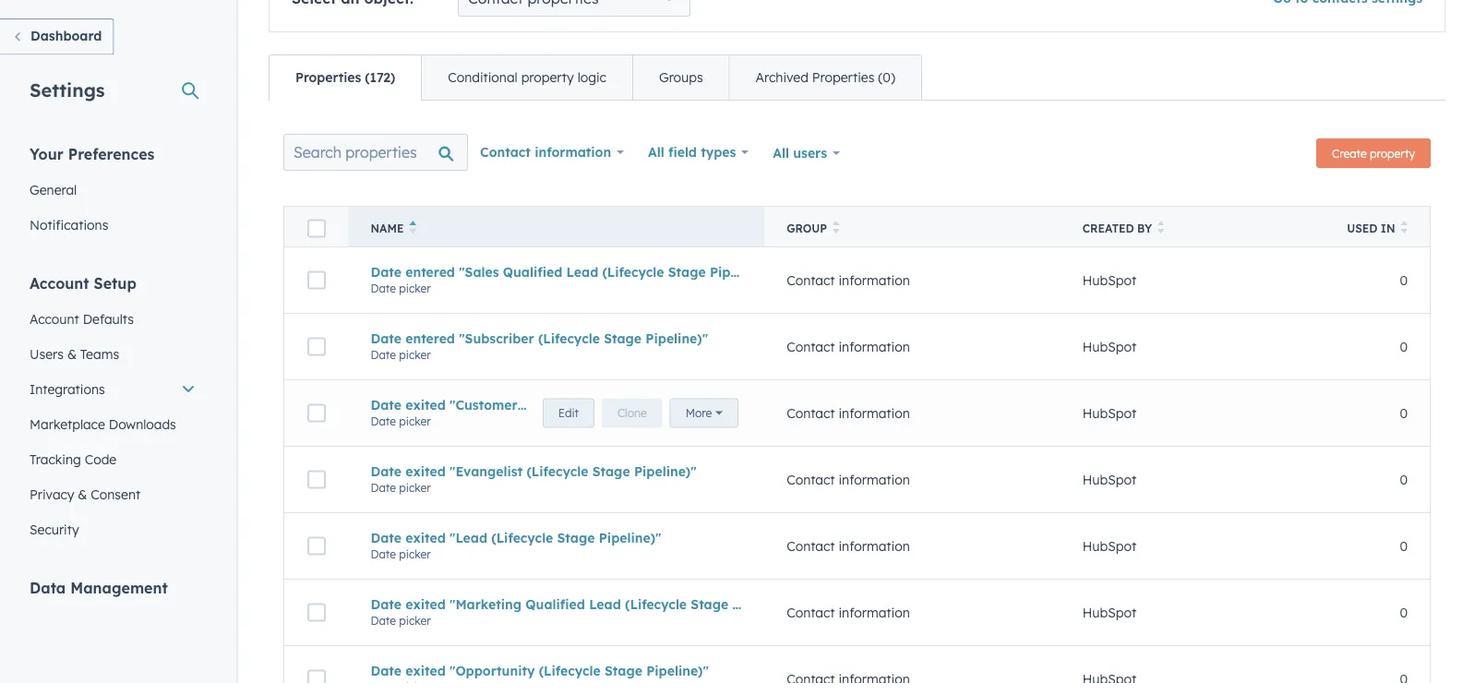 Task type: describe. For each thing, give the bounding box(es) containing it.
date exited "lead (lifecycle stage pipeline)" button
[[371, 530, 742, 546]]

logic
[[578, 69, 606, 85]]

code
[[85, 451, 117, 467]]

clone button
[[805, 413, 866, 443]]

consent
[[91, 486, 140, 502]]

tab list containing properties (172)
[[269, 54, 922, 101]]

0 for date entered "sales qualified lead (lifecycle stage pipeline)"
[[1400, 272, 1408, 288]]

0 for date entered "subscriber (lifecycle stage pipeline)"
[[1400, 339, 1408, 355]]

all users
[[773, 145, 827, 161]]

exited for "opportunity
[[406, 663, 446, 679]]

4 date from the top
[[371, 348, 396, 362]]

created by
[[1083, 222, 1152, 235]]

lead for "marketing
[[589, 596, 621, 612]]

setup
[[94, 274, 136, 292]]

integrations
[[30, 381, 105, 397]]

account for account setup
[[30, 274, 89, 292]]

preferences
[[68, 144, 155, 163]]

properties (172)
[[295, 69, 395, 85]]

date exited "opportunity (lifecycle stage pipeline)" button
[[371, 663, 742, 679]]

archived properties (0)
[[756, 69, 895, 85]]

contact information for date entered "sales qualified lead (lifecycle stage pipeline)"
[[787, 272, 910, 288]]

privacy
[[30, 486, 74, 502]]

(0)
[[878, 69, 895, 85]]

12 date from the top
[[371, 614, 396, 628]]

0 for date exited "marketing qualified lead (lifecycle stage pipeline)"
[[1400, 604, 1408, 621]]

tracking code link
[[18, 442, 207, 477]]

information inside popup button
[[535, 144, 611, 160]]

users
[[793, 145, 827, 161]]

stage inside the 'date exited "marketing qualified lead (lifecycle stage pipeline)" date picker'
[[691, 596, 729, 612]]

groups link
[[632, 55, 729, 100]]

users & teams link
[[18, 337, 207, 372]]

date exited "marketing qualified lead (lifecycle stage pipeline)" date picker
[[371, 596, 795, 628]]

2 date from the top
[[371, 281, 396, 295]]

marketplace downloads link
[[18, 407, 207, 442]]

"sales
[[459, 264, 499, 280]]

3 0 from the top
[[1400, 405, 1408, 421]]

1 date from the top
[[371, 264, 402, 280]]

settings
[[30, 78, 105, 101]]

properties (172) link
[[270, 55, 421, 100]]

conditional
[[448, 69, 518, 85]]

press to sort. element for group
[[833, 221, 840, 236]]

(lifecycle inside "date entered "sales qualified lead (lifecycle stage pipeline)" date picker"
[[602, 264, 664, 280]]

Search search field
[[283, 134, 468, 171]]

exited for "lead
[[406, 530, 446, 546]]

contact information inside popup button
[[480, 144, 611, 160]]

10 date from the top
[[371, 547, 396, 561]]

name button
[[349, 206, 765, 247]]

contact for date exited "evangelist (lifecycle stage pipeline)"
[[787, 472, 835, 488]]

dashboard
[[30, 28, 102, 44]]

(lifecycle for "evangelist
[[527, 463, 588, 479]]

pipeline)" inside the 'date exited "marketing qualified lead (lifecycle stage pipeline)" date picker'
[[733, 596, 795, 612]]

contact information for date entered "subscriber (lifecycle stage pipeline)"
[[787, 339, 910, 355]]

date exited "opportunity (lifecycle stage pipeline)"
[[371, 663, 709, 679]]

11 date from the top
[[371, 596, 402, 612]]

pipeline)" for date exited "lead (lifecycle stage pipeline)" date picker
[[599, 530, 661, 546]]

hubspot for date exited "lead (lifecycle stage pipeline)"
[[1083, 538, 1137, 554]]

press to sort. element for created by
[[1158, 221, 1165, 236]]

date entered "subscriber (lifecycle stage pipeline)" button
[[371, 330, 742, 346]]

create property button
[[1317, 138, 1431, 168]]

press to sort. image
[[1401, 221, 1408, 234]]

management
[[70, 578, 168, 597]]

property for conditional
[[521, 69, 574, 85]]

date exited "marketing qualified lead (lifecycle stage pipeline)" button
[[371, 596, 795, 612]]

(lifecycle inside the 'date exited "marketing qualified lead (lifecycle stage pipeline)" date picker'
[[625, 596, 687, 612]]

hubspot for date entered "sales qualified lead (lifecycle stage pipeline)"
[[1083, 272, 1137, 288]]

privacy & consent link
[[18, 477, 207, 512]]

(172)
[[365, 69, 395, 85]]

notifications
[[30, 216, 108, 233]]

stage for date exited "opportunity (lifecycle stage pipeline)"
[[605, 663, 642, 679]]

marketplace
[[30, 416, 105, 432]]

date exited "lead (lifecycle stage pipeline)" date picker
[[371, 530, 661, 561]]

types
[[701, 144, 736, 160]]

contact for date entered "sales qualified lead (lifecycle stage pipeline)"
[[787, 272, 835, 288]]

stage for date entered "subscriber (lifecycle stage pipeline)" date picker
[[604, 330, 642, 346]]

date exited "evangelist (lifecycle stage pipeline)" date picker
[[371, 463, 697, 495]]

downloads
[[109, 416, 176, 432]]

marketplace downloads
[[30, 416, 176, 432]]

stage for date exited "lead (lifecycle stage pipeline)" date picker
[[557, 530, 595, 546]]

by
[[1137, 222, 1152, 235]]

create
[[1332, 146, 1367, 160]]

exited for "customer
[[406, 397, 446, 413]]

stage inside "date entered "sales qualified lead (lifecycle stage pipeline)" date picker"
[[668, 264, 706, 280]]

general link
[[18, 172, 207, 207]]

create property
[[1332, 146, 1415, 160]]

archived properties (0) link
[[729, 55, 921, 100]]

date exited "customer (lifecycle stage pipeline)" date picker
[[371, 397, 692, 428]]

used in
[[1347, 222, 1395, 235]]

picker for "customer
[[399, 414, 431, 428]]

0 for date exited "lead (lifecycle stage pipeline)"
[[1400, 538, 1408, 554]]

13 date from the top
[[371, 663, 402, 679]]

integrations button
[[18, 372, 207, 407]]

date entered "subscriber (lifecycle stage pipeline)" date picker
[[371, 330, 708, 362]]

information for date entered "sales qualified lead (lifecycle stage pipeline)"
[[839, 272, 910, 288]]

information for date entered "subscriber (lifecycle stage pipeline)"
[[839, 339, 910, 355]]

properties inside "link"
[[812, 69, 875, 85]]

5 date from the top
[[371, 397, 402, 413]]

your preferences element
[[18, 144, 207, 242]]

contact inside popup button
[[480, 144, 531, 160]]

pipeline)" inside "date entered "sales qualified lead (lifecycle stage pipeline)" date picker"
[[710, 264, 772, 280]]

field
[[668, 144, 697, 160]]

picker for "lead
[[399, 547, 431, 561]]

used in button
[[1320, 206, 1430, 247]]

exited for "evangelist
[[406, 463, 446, 479]]



Task type: vqa. For each thing, say whether or not it's contained in the screenshot.
"Evangelist the "exited"
yes



Task type: locate. For each thing, give the bounding box(es) containing it.
press to sort. image inside created by button
[[1158, 221, 1165, 234]]

contact information
[[480, 144, 611, 160], [787, 272, 910, 288], [787, 339, 910, 355], [787, 405, 910, 421], [787, 472, 910, 488], [787, 538, 910, 554], [787, 604, 910, 621]]

1 horizontal spatial press to sort. image
[[1158, 221, 1165, 234]]

picker
[[399, 281, 431, 295], [399, 348, 431, 362], [399, 414, 431, 428], [399, 481, 431, 495], [399, 547, 431, 561], [399, 614, 431, 628]]

qualified down name button
[[503, 264, 563, 280]]

picker inside date exited "lead (lifecycle stage pipeline)" date picker
[[399, 547, 431, 561]]

pipeline)" for date exited "opportunity (lifecycle stage pipeline)"
[[646, 663, 709, 679]]

1 horizontal spatial properties
[[812, 69, 875, 85]]

account setup
[[30, 274, 136, 292]]

your preferences
[[30, 144, 155, 163]]

entered left ""subscriber"
[[406, 330, 455, 346]]

contact for date exited "lead (lifecycle stage pipeline)"
[[787, 538, 835, 554]]

0 vertical spatial lead
[[566, 264, 598, 280]]

property
[[521, 69, 574, 85], [1370, 146, 1415, 160]]

ascending sort. press to sort descending. image
[[409, 221, 416, 234]]

3 exited from the top
[[406, 530, 446, 546]]

hubspot for date exited "marketing qualified lead (lifecycle stage pipeline)"
[[1083, 604, 1137, 621]]

contact for date entered "subscriber (lifecycle stage pipeline)"
[[787, 339, 835, 355]]

picker inside date exited "customer (lifecycle stage pipeline)" date picker
[[399, 414, 431, 428]]

your
[[30, 144, 64, 163]]

2 entered from the top
[[406, 330, 455, 346]]

conditional property logic
[[448, 69, 606, 85]]

& right privacy
[[78, 486, 87, 502]]

exited inside the 'date exited "marketing qualified lead (lifecycle stage pipeline)" date picker'
[[406, 596, 446, 612]]

entered inside date entered "subscriber (lifecycle stage pipeline)" date picker
[[406, 330, 455, 346]]

property right create
[[1370, 146, 1415, 160]]

qualified for "sales
[[503, 264, 563, 280]]

1 vertical spatial property
[[1370, 146, 1415, 160]]

5 picker from the top
[[399, 547, 431, 561]]

stage inside date entered "subscriber (lifecycle stage pipeline)" date picker
[[604, 330, 642, 346]]

1 horizontal spatial press to sort. element
[[1158, 221, 1165, 236]]

press to sort. element inside created by button
[[1158, 221, 1165, 236]]

picker for "subscriber
[[399, 348, 431, 362]]

(lifecycle for "subscriber
[[538, 330, 600, 346]]

stage for date exited "customer (lifecycle stage pipeline)" date picker
[[587, 397, 625, 413]]

3 date from the top
[[371, 330, 402, 346]]

property inside tab list
[[521, 69, 574, 85]]

"marketing
[[450, 596, 522, 612]]

hubspot for date entered "subscriber (lifecycle stage pipeline)"
[[1083, 339, 1137, 355]]

tracking
[[30, 451, 81, 467]]

general
[[30, 181, 77, 198]]

used
[[1347, 222, 1378, 235]]

0 horizontal spatial property
[[521, 69, 574, 85]]

properties left '(172)'
[[295, 69, 361, 85]]

press to sort. image right by
[[1158, 221, 1165, 234]]

exited left "customer
[[406, 397, 446, 413]]

in
[[1381, 222, 1395, 235]]

all field types button
[[636, 134, 761, 171]]

press to sort. element right by
[[1158, 221, 1165, 236]]

9 date from the top
[[371, 530, 402, 546]]

ascending sort. press to sort descending. element
[[409, 221, 416, 236]]

information
[[535, 144, 611, 160], [839, 272, 910, 288], [839, 339, 910, 355], [839, 405, 910, 421], [839, 472, 910, 488], [839, 538, 910, 554], [839, 604, 910, 621]]

tab list
[[269, 54, 922, 101]]

information for date exited "evangelist (lifecycle stage pipeline)"
[[839, 472, 910, 488]]

4 picker from the top
[[399, 481, 431, 495]]

qualified for "marketing
[[526, 596, 585, 612]]

exited for "marketing
[[406, 596, 446, 612]]

5 0 from the top
[[1400, 538, 1408, 554]]

2 properties from the left
[[812, 69, 875, 85]]

1 press to sort. element from the left
[[833, 221, 840, 236]]

& right the users
[[67, 346, 77, 362]]

press to sort. image right group
[[833, 221, 840, 234]]

picker inside date entered "subscriber (lifecycle stage pipeline)" date picker
[[399, 348, 431, 362]]

all left users
[[773, 145, 789, 161]]

lead inside "date entered "sales qualified lead (lifecycle stage pipeline)" date picker"
[[566, 264, 598, 280]]

picker inside "date entered "sales qualified lead (lifecycle stage pipeline)" date picker"
[[399, 281, 431, 295]]

lead down name button
[[566, 264, 598, 280]]

"lead
[[450, 530, 487, 546]]

0 vertical spatial property
[[521, 69, 574, 85]]

exited
[[406, 397, 446, 413], [406, 463, 446, 479], [406, 530, 446, 546], [406, 596, 446, 612], [406, 663, 446, 679]]

0 vertical spatial qualified
[[503, 264, 563, 280]]

1 entered from the top
[[406, 264, 455, 280]]

pipeline)"
[[710, 264, 772, 280], [646, 330, 708, 346], [629, 397, 692, 413], [634, 463, 697, 479], [599, 530, 661, 546], [733, 596, 795, 612], [646, 663, 709, 679]]

contact information for date exited "lead (lifecycle stage pipeline)"
[[787, 538, 910, 554]]

properties left (0)
[[812, 69, 875, 85]]

pipeline)" inside date exited "evangelist (lifecycle stage pipeline)" date picker
[[634, 463, 697, 479]]

1 picker from the top
[[399, 281, 431, 295]]

security link
[[18, 512, 207, 547]]

1 0 from the top
[[1400, 272, 1408, 288]]

3 press to sort. element from the left
[[1401, 221, 1408, 236]]

lead for "sales
[[566, 264, 598, 280]]

7 date from the top
[[371, 463, 402, 479]]

press to sort. element
[[833, 221, 840, 236], [1158, 221, 1165, 236], [1401, 221, 1408, 236]]

stage inside date exited "evangelist (lifecycle stage pipeline)" date picker
[[592, 463, 630, 479]]

property for create
[[1370, 146, 1415, 160]]

picker inside date exited "evangelist (lifecycle stage pipeline)" date picker
[[399, 481, 431, 495]]

entered
[[406, 264, 455, 280], [406, 330, 455, 346]]

(lifecycle for "opportunity
[[539, 663, 601, 679]]

"customer
[[450, 397, 518, 413]]

security
[[30, 521, 79, 537]]

information for date exited "lead (lifecycle stage pipeline)"
[[839, 538, 910, 554]]

exited inside date exited "evangelist (lifecycle stage pipeline)" date picker
[[406, 463, 446, 479]]

all left field
[[648, 144, 664, 160]]

4 hubspot from the top
[[1083, 472, 1137, 488]]

(lifecycle for "lead
[[491, 530, 553, 546]]

1 vertical spatial lead
[[589, 596, 621, 612]]

2 exited from the top
[[406, 463, 446, 479]]

contact information button
[[468, 134, 636, 171]]

all users button
[[761, 134, 852, 173]]

tab panel containing contact information
[[269, 100, 1446, 683]]

exited inside date exited "customer (lifecycle stage pipeline)" date picker
[[406, 397, 446, 413]]

exited left ""marketing"
[[406, 596, 446, 612]]

0 horizontal spatial press to sort. image
[[833, 221, 840, 234]]

exited left the "evangelist in the bottom of the page
[[406, 463, 446, 479]]

property inside button
[[1370, 146, 1415, 160]]

1 horizontal spatial &
[[78, 486, 87, 502]]

1 horizontal spatial property
[[1370, 146, 1415, 160]]

entered for "sales
[[406, 264, 455, 280]]

contact information for date exited "marketing qualified lead (lifecycle stage pipeline)"
[[787, 604, 910, 621]]

1 vertical spatial entered
[[406, 330, 455, 346]]

tab panel
[[269, 100, 1446, 683]]

0 vertical spatial entered
[[406, 264, 455, 280]]

teams
[[80, 346, 119, 362]]

1 exited from the top
[[406, 397, 446, 413]]

date entered "sales qualified lead (lifecycle stage pipeline)" button
[[371, 264, 772, 280]]

date exited "evangelist (lifecycle stage pipeline)" button
[[371, 463, 742, 479]]

"subscriber
[[459, 330, 534, 346]]

privacy & consent
[[30, 486, 140, 502]]

press to sort. element inside used in button
[[1401, 221, 1408, 236]]

(lifecycle inside date entered "subscriber (lifecycle stage pipeline)" date picker
[[538, 330, 600, 346]]

0 horizontal spatial press to sort. element
[[833, 221, 840, 236]]

1 vertical spatial account
[[30, 311, 79, 327]]

(lifecycle
[[602, 264, 664, 280], [538, 330, 600, 346], [522, 397, 583, 413], [527, 463, 588, 479], [491, 530, 553, 546], [625, 596, 687, 612], [539, 663, 601, 679]]

&
[[67, 346, 77, 362], [78, 486, 87, 502]]

4 0 from the top
[[1400, 472, 1408, 488]]

entered inside "date entered "sales qualified lead (lifecycle stage pipeline)" date picker"
[[406, 264, 455, 280]]

date exited "customer (lifecycle stage pipeline)" button
[[371, 397, 742, 413]]

all
[[648, 144, 664, 160], [773, 145, 789, 161]]

tracking code
[[30, 451, 117, 467]]

all for all users
[[773, 145, 789, 161]]

data management
[[30, 578, 168, 597]]

group button
[[765, 206, 1061, 247]]

stage inside date exited "customer (lifecycle stage pipeline)" date picker
[[587, 397, 625, 413]]

2 account from the top
[[30, 311, 79, 327]]

picker inside the 'date exited "marketing qualified lead (lifecycle stage pipeline)" date picker'
[[399, 614, 431, 628]]

1 properties from the left
[[295, 69, 361, 85]]

created
[[1083, 222, 1134, 235]]

(lifecycle for "customer
[[522, 397, 583, 413]]

all field types
[[648, 144, 736, 160]]

property left logic
[[521, 69, 574, 85]]

hubspot
[[1083, 272, 1137, 288], [1083, 339, 1137, 355], [1083, 405, 1137, 421], [1083, 472, 1137, 488], [1083, 538, 1137, 554], [1083, 604, 1137, 621]]

press to sort. element right the in in the right of the page
[[1401, 221, 1408, 236]]

defaults
[[83, 311, 134, 327]]

data
[[30, 578, 66, 597]]

0 for date exited "evangelist (lifecycle stage pipeline)"
[[1400, 472, 1408, 488]]

stage for date exited "evangelist (lifecycle stage pipeline)" date picker
[[592, 463, 630, 479]]

contact for date exited "marketing qualified lead (lifecycle stage pipeline)"
[[787, 604, 835, 621]]

dashboard link
[[0, 18, 114, 55]]

1 press to sort. image from the left
[[833, 221, 840, 234]]

hubspot for date exited "evangelist (lifecycle stage pipeline)"
[[1083, 472, 1137, 488]]

5 exited from the top
[[406, 663, 446, 679]]

2 press to sort. element from the left
[[1158, 221, 1165, 236]]

0 vertical spatial &
[[67, 346, 77, 362]]

pipeline)" inside date exited "lead (lifecycle stage pipeline)" date picker
[[599, 530, 661, 546]]

created by button
[[1061, 206, 1320, 247]]

(lifecycle inside date exited "customer (lifecycle stage pipeline)" date picker
[[522, 397, 583, 413]]

6 hubspot from the top
[[1083, 604, 1137, 621]]

"opportunity
[[450, 663, 535, 679]]

6 date from the top
[[371, 414, 396, 428]]

press to sort. element right group
[[833, 221, 840, 236]]

all for all field types
[[648, 144, 664, 160]]

more button
[[873, 413, 942, 443]]

lead inside the 'date exited "marketing qualified lead (lifecycle stage pipeline)" date picker'
[[589, 596, 621, 612]]

account up the users
[[30, 311, 79, 327]]

pipeline)" inside date exited "customer (lifecycle stage pipeline)" date picker
[[629, 397, 692, 413]]

press to sort. image inside group button
[[833, 221, 840, 234]]

& for users
[[67, 346, 77, 362]]

pipeline)" for date entered "subscriber (lifecycle stage pipeline)" date picker
[[646, 330, 708, 346]]

contact
[[480, 144, 531, 160], [787, 272, 835, 288], [787, 339, 835, 355], [787, 405, 835, 421], [787, 472, 835, 488], [787, 538, 835, 554], [787, 604, 835, 621]]

account up account defaults
[[30, 274, 89, 292]]

entered down ascending sort. press to sort descending. "element"
[[406, 264, 455, 280]]

pipeline)" for date exited "customer (lifecycle stage pipeline)" date picker
[[629, 397, 692, 413]]

properties
[[295, 69, 361, 85], [812, 69, 875, 85]]

notifications link
[[18, 207, 207, 242]]

date
[[371, 264, 402, 280], [371, 281, 396, 295], [371, 330, 402, 346], [371, 348, 396, 362], [371, 397, 402, 413], [371, 414, 396, 428], [371, 463, 402, 479], [371, 481, 396, 495], [371, 530, 402, 546], [371, 547, 396, 561], [371, 596, 402, 612], [371, 614, 396, 628], [371, 663, 402, 679]]

"evangelist
[[450, 463, 523, 479]]

qualified inside "date entered "sales qualified lead (lifecycle stage pipeline)" date picker"
[[503, 264, 563, 280]]

2 hubspot from the top
[[1083, 339, 1137, 355]]

1 horizontal spatial all
[[773, 145, 789, 161]]

1 vertical spatial qualified
[[526, 596, 585, 612]]

account for account defaults
[[30, 311, 79, 327]]

1 hubspot from the top
[[1083, 272, 1137, 288]]

date entered "sales qualified lead (lifecycle stage pipeline)" date picker
[[371, 264, 772, 295]]

press to sort. image for created by
[[1158, 221, 1165, 234]]

stage inside date exited "lead (lifecycle stage pipeline)" date picker
[[557, 530, 595, 546]]

exited inside date exited "lead (lifecycle stage pipeline)" date picker
[[406, 530, 446, 546]]

press to sort. image
[[833, 221, 840, 234], [1158, 221, 1165, 234]]

clone
[[821, 421, 850, 435]]

groups
[[659, 69, 703, 85]]

0 horizontal spatial all
[[648, 144, 664, 160]]

picker for "evangelist
[[399, 481, 431, 495]]

pipeline)" inside date entered "subscriber (lifecycle stage pipeline)" date picker
[[646, 330, 708, 346]]

qualified inside the 'date exited "marketing qualified lead (lifecycle stage pipeline)" date picker'
[[526, 596, 585, 612]]

group
[[787, 222, 827, 235]]

entered for "subscriber
[[406, 330, 455, 346]]

1 vertical spatial &
[[78, 486, 87, 502]]

qualified down date exited "lead (lifecycle stage pipeline)" button
[[526, 596, 585, 612]]

more
[[889, 421, 915, 435]]

name
[[371, 222, 404, 235]]

archived
[[756, 69, 809, 85]]

exited left "lead
[[406, 530, 446, 546]]

0 vertical spatial account
[[30, 274, 89, 292]]

2 picker from the top
[[399, 348, 431, 362]]

information for date exited "marketing qualified lead (lifecycle stage pipeline)"
[[839, 604, 910, 621]]

8 date from the top
[[371, 481, 396, 495]]

(lifecycle inside date exited "evangelist (lifecycle stage pipeline)" date picker
[[527, 463, 588, 479]]

2 horizontal spatial press to sort. element
[[1401, 221, 1408, 236]]

2 press to sort. image from the left
[[1158, 221, 1165, 234]]

account setup element
[[18, 273, 207, 547]]

lead down date exited "lead (lifecycle stage pipeline)" button
[[589, 596, 621, 612]]

1 account from the top
[[30, 274, 89, 292]]

conditional property logic link
[[421, 55, 632, 100]]

users
[[30, 346, 64, 362]]

6 picker from the top
[[399, 614, 431, 628]]

3 picker from the top
[[399, 414, 431, 428]]

2 0 from the top
[[1400, 339, 1408, 355]]

pipeline)" for date exited "evangelist (lifecycle stage pipeline)" date picker
[[634, 463, 697, 479]]

account defaults
[[30, 311, 134, 327]]

press to sort. image for group
[[833, 221, 840, 234]]

exited left "opportunity
[[406, 663, 446, 679]]

account
[[30, 274, 89, 292], [30, 311, 79, 327]]

contact information for date exited "evangelist (lifecycle stage pipeline)"
[[787, 472, 910, 488]]

qualified
[[503, 264, 563, 280], [526, 596, 585, 612]]

5 hubspot from the top
[[1083, 538, 1137, 554]]

press to sort. element for used in
[[1401, 221, 1408, 236]]

account defaults link
[[18, 301, 207, 337]]

6 0 from the top
[[1400, 604, 1408, 621]]

(lifecycle inside date exited "lead (lifecycle stage pipeline)" date picker
[[491, 530, 553, 546]]

0 horizontal spatial &
[[67, 346, 77, 362]]

4 exited from the top
[[406, 596, 446, 612]]

users & teams
[[30, 346, 119, 362]]

3 hubspot from the top
[[1083, 405, 1137, 421]]

& for privacy
[[78, 486, 87, 502]]

0 horizontal spatial properties
[[295, 69, 361, 85]]

press to sort. element inside group button
[[833, 221, 840, 236]]



